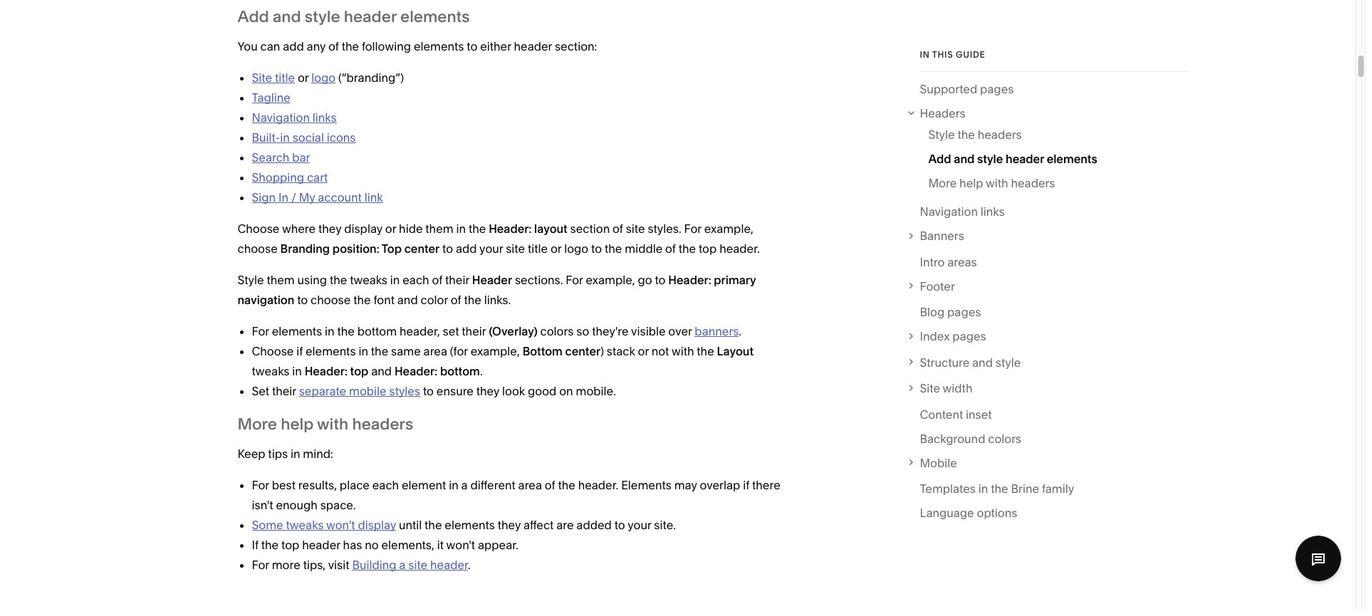 Task type: describe. For each thing, give the bounding box(es) containing it.
the up "are"
[[558, 478, 575, 492]]

of down styles. on the top of page
[[665, 241, 676, 256]]

style for structure and style link in the bottom right of the page
[[996, 355, 1021, 370]]

element
[[402, 478, 446, 492]]

can
[[260, 39, 280, 53]]

site for site title or logo ("branding") tagline navigation links built-in social icons search bar shopping cart sign in / my account link
[[252, 70, 272, 85]]

0 vertical spatial they
[[318, 221, 341, 236]]

1 horizontal spatial won't
[[446, 538, 475, 552]]

to down using
[[297, 293, 308, 307]]

site for site width
[[920, 381, 940, 396]]

0 horizontal spatial bottom
[[357, 324, 397, 338]]

elements right 'following'
[[414, 39, 464, 53]]

shopping cart link
[[252, 170, 328, 184]]

set
[[252, 384, 269, 398]]

keep
[[238, 446, 265, 461]]

1 horizontal spatial more
[[929, 176, 957, 191]]

each inside the for best results, place each element in a different area of the header. elements may overlap if there isn't enough space. some tweaks won't display until the elements they affect are added to your site. if the top header has no elements, it won't appear. for more tips, visit building a site header .
[[372, 478, 399, 492]]

1 horizontal spatial links
[[981, 205, 1005, 219]]

for inside section of site styles. for example, choose
[[684, 221, 702, 236]]

the left 'font'
[[353, 293, 371, 307]]

set
[[443, 324, 459, 338]]

footer
[[920, 279, 955, 293]]

0 horizontal spatial your
[[480, 241, 503, 256]]

top for for best results, place each element in a different area of the header. elements may overlap if there isn't enough space. some tweaks won't display until the elements they affect are added to your site. if the top header has no elements, it won't appear. for more tips, visit building a site header .
[[281, 538, 299, 552]]

index
[[920, 329, 950, 344]]

inset
[[966, 407, 992, 422]]

/
[[291, 190, 296, 204]]

you
[[238, 39, 258, 53]]

ensure
[[437, 384, 474, 398]]

templates
[[920, 482, 976, 496]]

1 vertical spatial site
[[506, 241, 525, 256]]

in up "separate"
[[292, 364, 302, 378]]

background colors
[[920, 432, 1022, 446]]

the left the links.
[[464, 293, 481, 307]]

and inside dropdown button
[[972, 355, 993, 370]]

0 horizontal spatial add and style header elements
[[238, 7, 470, 26]]

using
[[297, 273, 327, 287]]

go
[[638, 273, 652, 287]]

area inside for elements in the bottom header, set their (overlay) colors so they're visible over banners . choose if elements in the same area (for example, bottom center ) stack or not with the layout tweaks in header: top and header: bottom . set their separate mobile styles to ensure they look good on mobile.
[[424, 344, 447, 358]]

position:
[[333, 241, 379, 256]]

they're
[[592, 324, 629, 338]]

0 vertical spatial add
[[238, 7, 269, 26]]

pages for index pages
[[953, 329, 986, 344]]

header: up branding position: top center to add your site title or logo to the middle of the top header.
[[489, 221, 532, 236]]

navigation
[[238, 293, 294, 307]]

blog
[[920, 305, 945, 319]]

index pages
[[920, 329, 986, 344]]

family
[[1042, 482, 1074, 496]]

bottom
[[523, 344, 563, 358]]

0 vertical spatial headers
[[978, 128, 1022, 142]]

to choose the font and color of the links.
[[294, 293, 511, 307]]

1 horizontal spatial more help with headers
[[929, 176, 1055, 191]]

this
[[932, 49, 954, 60]]

visible
[[631, 324, 666, 338]]

0 vertical spatial their
[[445, 273, 469, 287]]

0 vertical spatial display
[[344, 221, 383, 236]]

with inside for elements in the bottom header, set their (overlay) colors so they're visible over banners . choose if elements in the same area (for example, bottom center ) stack or not with the layout tweaks in header: top and header: bottom . set their separate mobile styles to ensure they look good on mobile.
[[672, 344, 694, 358]]

1 vertical spatial add
[[929, 152, 951, 166]]

sign
[[252, 190, 276, 204]]

hide
[[399, 221, 423, 236]]

0 vertical spatial with
[[986, 176, 1008, 191]]

for up the isn't
[[252, 478, 269, 492]]

styles
[[389, 384, 420, 398]]

banners
[[695, 324, 739, 338]]

or down layout
[[551, 241, 562, 256]]

affect
[[524, 518, 554, 532]]

content inset link
[[920, 405, 992, 429]]

1 vertical spatial title
[[528, 241, 548, 256]]

content inset
[[920, 407, 992, 422]]

1 vertical spatial help
[[281, 414, 314, 434]]

middle
[[625, 241, 663, 256]]

supported pages link
[[920, 79, 1014, 103]]

mind:
[[303, 446, 333, 461]]

footer button
[[905, 276, 1190, 296]]

the up separate mobile styles link at the left bottom of the page
[[337, 324, 355, 338]]

header: down same
[[395, 364, 438, 378]]

header. inside the for best results, place each element in a different area of the header. elements may overlap if there isn't enough space. some tweaks won't display until the elements they affect are added to your site. if the top header has no elements, it won't appear. for more tips, visit building a site header .
[[578, 478, 619, 492]]

1 vertical spatial their
[[462, 324, 486, 338]]

language options link
[[920, 503, 1018, 527]]

to down section
[[591, 241, 602, 256]]

1 horizontal spatial add
[[456, 241, 477, 256]]

some
[[252, 518, 283, 532]]

0 vertical spatial add
[[283, 39, 304, 53]]

of inside the for best results, place each element in a different area of the header. elements may overlap if there isn't enough space. some tweaks won't display until the elements they affect are added to your site. if the top header has no elements, it won't appear. for more tips, visit building a site header .
[[545, 478, 555, 492]]

header down it
[[430, 558, 468, 572]]

1 vertical spatial add and style header elements
[[929, 152, 1098, 166]]

to up style them using the tweaks in each of their header sections. for example, go to in the top left of the page
[[442, 241, 453, 256]]

guide
[[956, 49, 986, 60]]

elements inside the for best results, place each element in a different area of the header. elements may overlap if there isn't enough space. some tweaks won't display until the elements they affect are added to your site. if the top header has no elements, it won't appear. for more tips, visit building a site header .
[[445, 518, 495, 532]]

logo link
[[311, 70, 336, 85]]

elements up you can add any of the following elements to either header section:
[[400, 7, 470, 26]]

section of site styles. for example, choose
[[238, 221, 754, 256]]

index pages button
[[905, 327, 1190, 347]]

0 vertical spatial style
[[305, 7, 340, 26]]

tweaks inside the for best results, place each element in a different area of the header. elements may overlap if there isn't enough space. some tweaks won't display until the elements they affect are added to your site. if the top header has no elements, it won't appear. for more tips, visit building a site header .
[[286, 518, 324, 532]]

it
[[437, 538, 444, 552]]

more
[[272, 558, 301, 572]]

2 vertical spatial their
[[272, 384, 296, 398]]

elements down headers link
[[1047, 152, 1098, 166]]

header right either
[[514, 39, 552, 53]]

blog pages
[[920, 305, 981, 319]]

for elements in the bottom header, set their (overlay) colors so they're visible over banners . choose if elements in the same area (for example, bottom center ) stack or not with the layout tweaks in header: top and header: bottom . set their separate mobile styles to ensure they look good on mobile.
[[252, 324, 754, 398]]

same
[[391, 344, 421, 358]]

not
[[652, 344, 669, 358]]

and down style the headers link
[[954, 152, 975, 166]]

for right sections.
[[566, 273, 583, 287]]

content
[[920, 407, 963, 422]]

banners link
[[695, 324, 739, 338]]

section
[[570, 221, 610, 236]]

font
[[374, 293, 395, 307]]

1 vertical spatial a
[[399, 558, 406, 572]]

1 horizontal spatial bottom
[[440, 364, 480, 378]]

links.
[[484, 293, 511, 307]]

for best results, place each element in a different area of the header. elements may overlap if there isn't enough space. some tweaks won't display until the elements they affect are added to your site. if the top header has no elements, it won't appear. for more tips, visit building a site header .
[[252, 478, 781, 572]]

the up branding position: top center to add your site title or logo to the middle of the top header.
[[469, 221, 486, 236]]

tagline link
[[252, 90, 291, 105]]

or inside for elements in the bottom header, set their (overlay) colors so they're visible over banners . choose if elements in the same area (for example, bottom center ) stack or not with the layout tweaks in header: top and header: bottom . set their separate mobile styles to ensure they look good on mobile.
[[638, 344, 649, 358]]

built-
[[252, 130, 280, 144]]

1 vertical spatial example,
[[586, 273, 635, 287]]

mobile.
[[576, 384, 616, 398]]

area inside the for best results, place each element in a different area of the header. elements may overlap if there isn't enough space. some tweaks won't display until the elements they affect are added to your site. if the top header has no elements, it won't appear. for more tips, visit building a site header .
[[518, 478, 542, 492]]

1 horizontal spatial logo
[[564, 241, 589, 256]]

language
[[920, 506, 974, 520]]

branding position: top center to add your site title or logo to the middle of the top header.
[[280, 241, 760, 256]]

search
[[252, 150, 289, 164]]

of down style them using the tweaks in each of their header sections. for example, go to in the top left of the page
[[451, 293, 461, 307]]

top
[[382, 241, 402, 256]]

in up separate mobile styles link at the left bottom of the page
[[359, 344, 368, 358]]

1 vertical spatial them
[[267, 273, 295, 287]]

in inside site title or logo ("branding") tagline navigation links built-in social icons search bar shopping cart sign in / my account link
[[280, 130, 290, 144]]

(overlay)
[[489, 324, 538, 338]]

if
[[252, 538, 259, 552]]

building
[[352, 558, 396, 572]]

structure
[[920, 355, 970, 370]]

0 vertical spatial tweaks
[[350, 273, 388, 287]]

navigation links
[[920, 205, 1005, 219]]

or inside site title or logo ("branding") tagline navigation links built-in social icons search bar shopping cart sign in / my account link
[[298, 70, 309, 85]]

appear.
[[478, 538, 518, 552]]

site.
[[654, 518, 676, 532]]

headers
[[920, 106, 966, 120]]

has
[[343, 538, 362, 552]]

top for for elements in the bottom header, set their (overlay) colors so they're visible over banners . choose if elements in the same area (for example, bottom center ) stack or not with the layout tweaks in header: top and header: bottom . set their separate mobile styles to ensure they look good on mobile.
[[350, 364, 369, 378]]

for down if at the bottom left
[[252, 558, 269, 572]]

no
[[365, 538, 379, 552]]

0 vertical spatial them
[[426, 221, 454, 236]]

0 vertical spatial header.
[[720, 241, 760, 256]]

1 horizontal spatial a
[[461, 478, 468, 492]]

the down banners link
[[697, 344, 714, 358]]

in inside site title or logo ("branding") tagline navigation links built-in social icons search bar shopping cart sign in / my account link
[[279, 190, 289, 204]]

1 horizontal spatial navigation
[[920, 205, 978, 219]]

supported
[[920, 82, 978, 96]]

example, inside section of site styles. for example, choose
[[704, 221, 754, 236]]

mobile link
[[920, 453, 1190, 473]]

the right using
[[330, 273, 347, 287]]

either
[[480, 39, 511, 53]]

so
[[576, 324, 589, 338]]

headers inside 'more help with headers' link
[[1011, 176, 1055, 191]]

where
[[282, 221, 316, 236]]

banners link
[[920, 226, 1190, 246]]

blog pages link
[[920, 302, 981, 327]]

of up color
[[432, 273, 443, 287]]

search bar link
[[252, 150, 310, 164]]

in up to choose the font and color of the links.
[[390, 273, 400, 287]]

layout
[[717, 344, 754, 358]]

for inside for elements in the bottom header, set their (overlay) colors so they're visible over banners . choose if elements in the same area (for example, bottom center ) stack or not with the layout tweaks in header: top and header: bottom . set their separate mobile styles to ensure they look good on mobile.
[[252, 324, 269, 338]]

footer link
[[920, 276, 1190, 296]]

the inside the templates in the brine family link
[[991, 482, 1008, 496]]

supported pages
[[920, 82, 1014, 96]]

background
[[920, 432, 986, 446]]

header down 'some tweaks won't display' link
[[302, 538, 340, 552]]

branding
[[280, 241, 330, 256]]

0 vertical spatial top
[[699, 241, 717, 256]]

1 horizontal spatial colors
[[988, 432, 1022, 446]]

the right if at the bottom left
[[261, 538, 279, 552]]



Task type: locate. For each thing, give the bounding box(es) containing it.
place
[[340, 478, 370, 492]]

them right hide
[[426, 221, 454, 236]]

their
[[445, 273, 469, 287], [462, 324, 486, 338], [272, 384, 296, 398]]

navigation links link up built-in social icons link
[[252, 110, 337, 124]]

in up 'search bar' link
[[280, 130, 290, 144]]

in right hide
[[456, 221, 466, 236]]

1 vertical spatial style
[[977, 152, 1003, 166]]

0 vertical spatial won't
[[326, 518, 355, 532]]

0 horizontal spatial more
[[238, 414, 277, 434]]

style up the navigation
[[238, 273, 264, 287]]

sections.
[[515, 273, 563, 287]]

each up to choose the font and color of the links.
[[403, 273, 429, 287]]

1 horizontal spatial center
[[565, 344, 601, 358]]

headers down add and style header elements link
[[1011, 176, 1055, 191]]

the up options
[[991, 482, 1008, 496]]

0 horizontal spatial won't
[[326, 518, 355, 532]]

header
[[472, 273, 512, 287]]

2 vertical spatial they
[[498, 518, 521, 532]]

some tweaks won't display link
[[252, 518, 396, 532]]

any
[[307, 39, 326, 53]]

2 vertical spatial site
[[408, 558, 428, 572]]

pages for blog pages
[[947, 305, 981, 319]]

add
[[283, 39, 304, 53], [456, 241, 477, 256]]

help up navigation links on the right top of page
[[960, 176, 983, 191]]

colors up bottom
[[540, 324, 574, 338]]

or
[[298, 70, 309, 85], [385, 221, 396, 236], [551, 241, 562, 256], [638, 344, 649, 358]]

elements down the navigation
[[272, 324, 322, 338]]

add and style header elements up 'following'
[[238, 7, 470, 26]]

to right go in the left top of the page
[[655, 273, 666, 287]]

0 horizontal spatial with
[[317, 414, 349, 434]]

0 vertical spatial more help with headers
[[929, 176, 1055, 191]]

logo down any
[[311, 70, 336, 85]]

and inside for elements in the bottom header, set their (overlay) colors so they're visible over banners . choose if elements in the same area (for example, bottom center ) stack or not with the layout tweaks in header: top and header: bottom . set their separate mobile styles to ensure they look good on mobile.
[[371, 364, 392, 378]]

elements
[[400, 7, 470, 26], [414, 39, 464, 53], [1047, 152, 1098, 166], [272, 324, 322, 338], [306, 344, 356, 358], [445, 518, 495, 532]]

width
[[943, 381, 973, 396]]

1 vertical spatial top
[[350, 364, 369, 378]]

in
[[920, 49, 930, 60], [279, 190, 289, 204]]

title inside site title or logo ("branding") tagline navigation links built-in social icons search bar shopping cart sign in / my account link
[[275, 70, 295, 85]]

1 vertical spatial site
[[920, 381, 940, 396]]

of right any
[[328, 39, 339, 53]]

add and style header elements link
[[929, 149, 1098, 173]]

0 horizontal spatial add
[[283, 39, 304, 53]]

good
[[528, 384, 557, 398]]

1 horizontal spatial each
[[403, 273, 429, 287]]

header up 'more help with headers' link
[[1006, 152, 1044, 166]]

structure and style link
[[920, 353, 1190, 373]]

the down styles. on the top of page
[[679, 241, 696, 256]]

header: up "separate"
[[305, 364, 348, 378]]

to inside for elements in the bottom header, set their (overlay) colors so they're visible over banners . choose if elements in the same area (for example, bottom center ) stack or not with the layout tweaks in header: top and header: bottom . set their separate mobile styles to ensure they look good on mobile.
[[423, 384, 434, 398]]

1 vertical spatial display
[[358, 518, 396, 532]]

keep tips in mind:
[[238, 446, 333, 461]]

0 horizontal spatial more help with headers
[[238, 414, 413, 434]]

0 horizontal spatial style
[[238, 273, 264, 287]]

2 vertical spatial pages
[[953, 329, 986, 344]]

if up "separate"
[[297, 344, 303, 358]]

style the headers
[[929, 128, 1022, 142]]

0 vertical spatial example,
[[704, 221, 754, 236]]

0 horizontal spatial colors
[[540, 324, 574, 338]]

more help with headers down add and style header elements link
[[929, 176, 1055, 191]]

headers down mobile
[[352, 414, 413, 434]]

pages up structure and style
[[953, 329, 986, 344]]

or left logo link
[[298, 70, 309, 85]]

look
[[502, 384, 525, 398]]

to left either
[[467, 39, 478, 53]]

1 vertical spatial won't
[[446, 538, 475, 552]]

colors
[[540, 324, 574, 338], [988, 432, 1022, 446]]

site inside section of site styles. for example, choose
[[626, 221, 645, 236]]

with
[[986, 176, 1008, 191], [672, 344, 694, 358], [317, 414, 349, 434]]

0 vertical spatial .
[[739, 324, 742, 338]]

bottom down 'font'
[[357, 324, 397, 338]]

won't down the space.
[[326, 518, 355, 532]]

0 horizontal spatial navigation links link
[[252, 110, 337, 124]]

0 horizontal spatial top
[[281, 538, 299, 552]]

your inside the for best results, place each element in a different area of the header. elements may overlap if there isn't enough space. some tweaks won't display until the elements they affect are added to your site. if the top header has no elements, it won't appear. for more tips, visit building a site header .
[[628, 518, 651, 532]]

0 vertical spatial choose
[[238, 241, 278, 256]]

and up mobile
[[371, 364, 392, 378]]

mobile button
[[905, 453, 1190, 473]]

or left not
[[638, 344, 649, 358]]

0 horizontal spatial add
[[238, 7, 269, 26]]

0 vertical spatial style
[[929, 128, 955, 142]]

elements up appear.
[[445, 518, 495, 532]]

tweaks inside for elements in the bottom header, set their (overlay) colors so they're visible over banners . choose if elements in the same area (for example, bottom center ) stack or not with the layout tweaks in header: top and header: bottom . set their separate mobile styles to ensure they look good on mobile.
[[252, 364, 290, 378]]

won't right it
[[446, 538, 475, 552]]

0 vertical spatial help
[[960, 176, 983, 191]]

they inside for elements in the bottom header, set their (overlay) colors so they're visible over banners . choose if elements in the same area (for example, bottom center ) stack or not with the layout tweaks in header: top and header: bottom . set their separate mobile styles to ensure they look good on mobile.
[[476, 384, 500, 398]]

site inside dropdown button
[[920, 381, 940, 396]]

choose down sign
[[238, 221, 280, 236]]

0 horizontal spatial choose
[[238, 241, 278, 256]]

2 horizontal spatial with
[[986, 176, 1008, 191]]

logo inside site title or logo ("branding") tagline navigation links built-in social icons search bar shopping cart sign in / my account link
[[311, 70, 336, 85]]

of inside section of site styles. for example, choose
[[613, 221, 623, 236]]

2 vertical spatial tweaks
[[286, 518, 324, 532]]

won't
[[326, 518, 355, 532], [446, 538, 475, 552]]

each right place
[[372, 478, 399, 492]]

elements up "separate"
[[306, 344, 356, 358]]

0 vertical spatial navigation links link
[[252, 110, 337, 124]]

0 vertical spatial in
[[920, 49, 930, 60]]

1 horizontal spatial choose
[[311, 293, 351, 307]]

1 vertical spatial in
[[279, 190, 289, 204]]

site width link
[[920, 379, 1190, 399]]

example, down (overlay)
[[471, 344, 520, 358]]

area right different
[[518, 478, 542, 492]]

display up "position:"
[[344, 221, 383, 236]]

navigation links link up banners
[[920, 202, 1005, 226]]

them up the navigation
[[267, 273, 295, 287]]

header: inside header: primary navigation
[[668, 273, 711, 287]]

until
[[399, 518, 422, 532]]

intro areas
[[920, 255, 977, 269]]

templates in the brine family link
[[920, 479, 1074, 503]]

0 vertical spatial your
[[480, 241, 503, 256]]

more up "keep"
[[238, 414, 277, 434]]

with down over
[[672, 344, 694, 358]]

help
[[960, 176, 983, 191], [281, 414, 314, 434]]

more help with headers up the mind:
[[238, 414, 413, 434]]

header up 'following'
[[344, 7, 397, 26]]

0 vertical spatial colors
[[540, 324, 574, 338]]

. inside the for best results, place each element in a different area of the header. elements may overlap if there isn't enough space. some tweaks won't display until the elements they affect are added to your site. if the top header has no elements, it won't appear. for more tips, visit building a site header .
[[468, 558, 471, 572]]

style inside dropdown button
[[996, 355, 1021, 370]]

links up social
[[313, 110, 337, 124]]

the left the middle in the top left of the page
[[605, 241, 622, 256]]

and up width
[[972, 355, 993, 370]]

top inside for elements in the bottom header, set their (overlay) colors so they're visible over banners . choose if elements in the same area (for example, bottom center ) stack or not with the layout tweaks in header: top and header: bottom . set their separate mobile styles to ensure they look good on mobile.
[[350, 364, 369, 378]]

header
[[344, 7, 397, 26], [514, 39, 552, 53], [1006, 152, 1044, 166], [302, 538, 340, 552], [430, 558, 468, 572]]

pages for supported pages
[[980, 82, 1014, 96]]

title
[[275, 70, 295, 85], [528, 241, 548, 256]]

1 vertical spatial colors
[[988, 432, 1022, 446]]

0 vertical spatial more
[[929, 176, 957, 191]]

0 horizontal spatial links
[[313, 110, 337, 124]]

add and style header elements up 'more help with headers' link
[[929, 152, 1098, 166]]

isn't
[[252, 498, 273, 512]]

0 horizontal spatial title
[[275, 70, 295, 85]]

pages up 'index pages'
[[947, 305, 981, 319]]

pages
[[980, 82, 1014, 96], [947, 305, 981, 319], [953, 329, 986, 344]]

overlap
[[700, 478, 740, 492]]

pages inside index pages link
[[953, 329, 986, 344]]

1 vertical spatial bottom
[[440, 364, 480, 378]]

1 vertical spatial each
[[372, 478, 399, 492]]

style for add and style header elements link
[[977, 152, 1003, 166]]

tweaks up set
[[252, 364, 290, 378]]

0 vertical spatial each
[[403, 273, 429, 287]]

stack
[[607, 344, 635, 358]]

to inside the for best results, place each element in a different area of the header. elements may overlap if there isn't enough space. some tweaks won't display until the elements they affect are added to your site. if the top header has no elements, it won't appear. for more tips, visit building a site header .
[[615, 518, 625, 532]]

header,
[[400, 324, 440, 338]]

2 vertical spatial headers
[[352, 414, 413, 434]]

on
[[559, 384, 573, 398]]

top up separate mobile styles link at the left bottom of the page
[[350, 364, 369, 378]]

a down "elements,"
[[399, 558, 406, 572]]

headers button
[[905, 103, 1190, 123]]

site left width
[[920, 381, 940, 396]]

pages inside blog pages link
[[947, 305, 981, 319]]

2 vertical spatial .
[[468, 558, 471, 572]]

center inside for elements in the bottom header, set their (overlay) colors so they're visible over banners . choose if elements in the same area (for example, bottom center ) stack or not with the layout tweaks in header: top and header: bottom . set their separate mobile styles to ensure they look good on mobile.
[[565, 344, 601, 358]]

with up the mind:
[[317, 414, 349, 434]]

to
[[467, 39, 478, 53], [442, 241, 453, 256], [591, 241, 602, 256], [655, 273, 666, 287], [297, 293, 308, 307], [423, 384, 434, 398], [615, 518, 625, 532]]

may
[[674, 478, 697, 492]]

different
[[471, 478, 516, 492]]

example, inside for elements in the bottom header, set their (overlay) colors so they're visible over banners . choose if elements in the same area (for example, bottom center ) stack or not with the layout tweaks in header: top and header: bottom . set their separate mobile styles to ensure they look good on mobile.
[[471, 344, 520, 358]]

layout
[[534, 221, 568, 236]]

1 vertical spatial if
[[743, 478, 750, 492]]

pages down guide
[[980, 82, 1014, 96]]

separate mobile styles link
[[299, 384, 420, 398]]

choose where they display or hide them in the header: layout
[[238, 221, 568, 236]]

site up tagline
[[252, 70, 272, 85]]

social
[[293, 130, 324, 144]]

1 vertical spatial tweaks
[[252, 364, 290, 378]]

0 horizontal spatial site
[[252, 70, 272, 85]]

of up affect
[[545, 478, 555, 492]]

visit
[[328, 558, 349, 572]]

links inside site title or logo ("branding") tagline navigation links built-in social icons search bar shopping cart sign in / my account link
[[313, 110, 337, 124]]

links down 'more help with headers' link
[[981, 205, 1005, 219]]

1 horizontal spatial help
[[960, 176, 983, 191]]

choose inside section of site styles. for example, choose
[[238, 241, 278, 256]]

pages inside supported pages link
[[980, 82, 1014, 96]]

("branding")
[[338, 70, 404, 85]]

center down hide
[[404, 241, 440, 256]]

1 vertical spatial center
[[565, 344, 601, 358]]

a
[[461, 478, 468, 492], [399, 558, 406, 572]]

tips,
[[303, 558, 326, 572]]

display inside the for best results, place each element in a different area of the header. elements may overlap if there isn't enough space. some tweaks won't display until the elements they affect are added to your site. if the top header has no elements, it won't appear. for more tips, visit building a site header .
[[358, 518, 396, 532]]

1 vertical spatial .
[[480, 364, 483, 378]]

if inside the for best results, place each element in a different area of the header. elements may overlap if there isn't enough space. some tweaks won't display until the elements they affect are added to your site. if the top header has no elements, it won't appear. for more tips, visit building a site header .
[[743, 478, 750, 492]]

1 horizontal spatial them
[[426, 221, 454, 236]]

1 horizontal spatial in
[[920, 49, 930, 60]]

the inside style the headers link
[[958, 128, 975, 142]]

they left look
[[476, 384, 500, 398]]

add left any
[[283, 39, 304, 53]]

0 vertical spatial title
[[275, 70, 295, 85]]

1 horizontal spatial if
[[743, 478, 750, 492]]

1 horizontal spatial navigation links link
[[920, 202, 1005, 226]]

and up can
[[273, 7, 301, 26]]

0 vertical spatial choose
[[238, 221, 280, 236]]

center
[[404, 241, 440, 256], [565, 344, 601, 358]]

templates in the brine family
[[920, 482, 1074, 496]]

section:
[[555, 39, 597, 53]]

header. up primary
[[720, 241, 760, 256]]

for right styles. on the top of page
[[684, 221, 702, 236]]

0 horizontal spatial .
[[468, 558, 471, 572]]

1 horizontal spatial header.
[[720, 241, 760, 256]]

a left different
[[461, 478, 468, 492]]

1 vertical spatial area
[[518, 478, 542, 492]]

1 vertical spatial add
[[456, 241, 477, 256]]

background colors link
[[920, 429, 1022, 453]]

colors down inset
[[988, 432, 1022, 446]]

of right section
[[613, 221, 623, 236]]

1 vertical spatial choose
[[252, 344, 294, 358]]

center down 'so' in the bottom left of the page
[[565, 344, 601, 358]]

header: primary navigation
[[238, 273, 756, 307]]

tips
[[268, 446, 288, 461]]

to right styles
[[423, 384, 434, 398]]

the left same
[[371, 344, 388, 358]]

for down the navigation
[[252, 324, 269, 338]]

2 vertical spatial with
[[317, 414, 349, 434]]

0 horizontal spatial each
[[372, 478, 399, 492]]

in down using
[[325, 324, 335, 338]]

the right any
[[342, 39, 359, 53]]

separate
[[299, 384, 346, 398]]

0 vertical spatial links
[[313, 110, 337, 124]]

site
[[252, 70, 272, 85], [920, 381, 940, 396]]

header: right go in the left top of the page
[[668, 273, 711, 287]]

shopping
[[252, 170, 304, 184]]

0 horizontal spatial center
[[404, 241, 440, 256]]

choose inside for elements in the bottom header, set their (overlay) colors so they're visible over banners . choose if elements in the same area (for example, bottom center ) stack or not with the layout tweaks in header: top and header: bottom . set their separate mobile styles to ensure they look good on mobile.
[[252, 344, 294, 358]]

1 vertical spatial navigation
[[920, 205, 978, 219]]

and right 'font'
[[397, 293, 418, 307]]

style for style them using the tweaks in each of their header sections. for example, go to
[[238, 273, 264, 287]]

the up it
[[425, 518, 442, 532]]

add up you
[[238, 7, 269, 26]]

structure and style button
[[905, 353, 1190, 373]]

2 vertical spatial top
[[281, 538, 299, 552]]

0 horizontal spatial a
[[399, 558, 406, 572]]

top inside the for best results, place each element in a different area of the header. elements may overlap if there isn't enough space. some tweaks won't display until the elements they affect are added to your site. if the top header has no elements, it won't appear. for more tips, visit building a site header .
[[281, 538, 299, 552]]

choose down using
[[311, 293, 351, 307]]

0 horizontal spatial navigation
[[252, 110, 310, 124]]

style for style the headers
[[929, 128, 955, 142]]

1 vertical spatial logo
[[564, 241, 589, 256]]

site inside site title or logo ("branding") tagline navigation links built-in social icons search bar shopping cart sign in / my account link
[[252, 70, 272, 85]]

enough
[[276, 498, 318, 512]]

brine
[[1011, 482, 1039, 496]]

colors inside for elements in the bottom header, set their (overlay) colors so they're visible over banners . choose if elements in the same area (for example, bottom center ) stack or not with the layout tweaks in header: top and header: bottom . set their separate mobile styles to ensure they look good on mobile.
[[540, 324, 574, 338]]

0 vertical spatial a
[[461, 478, 468, 492]]

1 horizontal spatial your
[[628, 518, 651, 532]]

choose left branding
[[238, 241, 278, 256]]

1 vertical spatial they
[[476, 384, 500, 398]]

0 vertical spatial add and style header elements
[[238, 7, 470, 26]]

in inside the for best results, place each element in a different area of the header. elements may overlap if there isn't enough space. some tweaks won't display until the elements they affect are added to your site. if the top header has no elements, it won't appear. for more tips, visit building a site header .
[[449, 478, 459, 492]]

1 horizontal spatial site
[[920, 381, 940, 396]]

.
[[739, 324, 742, 338], [480, 364, 483, 378], [468, 558, 471, 572]]

example, left go in the left top of the page
[[586, 273, 635, 287]]

0 horizontal spatial header.
[[578, 478, 619, 492]]

they up appear.
[[498, 518, 521, 532]]

bar
[[292, 150, 310, 164]]

more help with headers
[[929, 176, 1055, 191], [238, 414, 413, 434]]

more help with headers link
[[929, 173, 1055, 198]]

they inside the for best results, place each element in a different area of the header. elements may overlap if there isn't enough space. some tweaks won't display until the elements they affect are added to your site. if the top header has no elements, it won't appear. for more tips, visit building a site header .
[[498, 518, 521, 532]]

2 horizontal spatial .
[[739, 324, 742, 338]]

logo down section
[[564, 241, 589, 256]]

area left (for
[[424, 344, 447, 358]]

title down layout
[[528, 241, 548, 256]]

in right the tips
[[291, 446, 300, 461]]

top up more
[[281, 538, 299, 552]]

you can add any of the following elements to either header section:
[[238, 39, 597, 53]]

logo
[[311, 70, 336, 85], [564, 241, 589, 256]]

navigation inside site title or logo ("branding") tagline navigation links built-in social icons search bar shopping cart sign in / my account link
[[252, 110, 310, 124]]

if inside for elements in the bottom header, set their (overlay) colors so they're visible over banners . choose if elements in the same area (for example, bottom center ) stack or not with the layout tweaks in header: top and header: bottom . set their separate mobile styles to ensure they look good on mobile.
[[297, 344, 303, 358]]

to right added
[[615, 518, 625, 532]]

color
[[421, 293, 448, 307]]

2 vertical spatial example,
[[471, 344, 520, 358]]

site title link
[[252, 70, 295, 85]]

0 vertical spatial if
[[297, 344, 303, 358]]

if left there
[[743, 478, 750, 492]]

0 vertical spatial area
[[424, 344, 447, 358]]

or up top
[[385, 221, 396, 236]]

link
[[364, 190, 383, 204]]

0 vertical spatial bottom
[[357, 324, 397, 338]]

style the headers link
[[929, 125, 1022, 149]]

style
[[929, 128, 955, 142], [238, 273, 264, 287]]

site inside the for best results, place each element in a different area of the header. elements may overlap if there isn't enough space. some tweaks won't display until the elements they affect are added to your site. if the top header has no elements, it won't appear. for more tips, visit building a site header .
[[408, 558, 428, 572]]

them
[[426, 221, 454, 236], [267, 273, 295, 287]]

1 vertical spatial header.
[[578, 478, 619, 492]]

style up 'more help with headers' link
[[977, 152, 1003, 166]]

(for
[[450, 344, 468, 358]]

in up options
[[979, 482, 988, 496]]

1 horizontal spatial add
[[929, 152, 951, 166]]

1 vertical spatial with
[[672, 344, 694, 358]]

0 vertical spatial site
[[626, 221, 645, 236]]

my
[[299, 190, 315, 204]]



Task type: vqa. For each thing, say whether or not it's contained in the screenshot.
the a corresponding to Add
no



